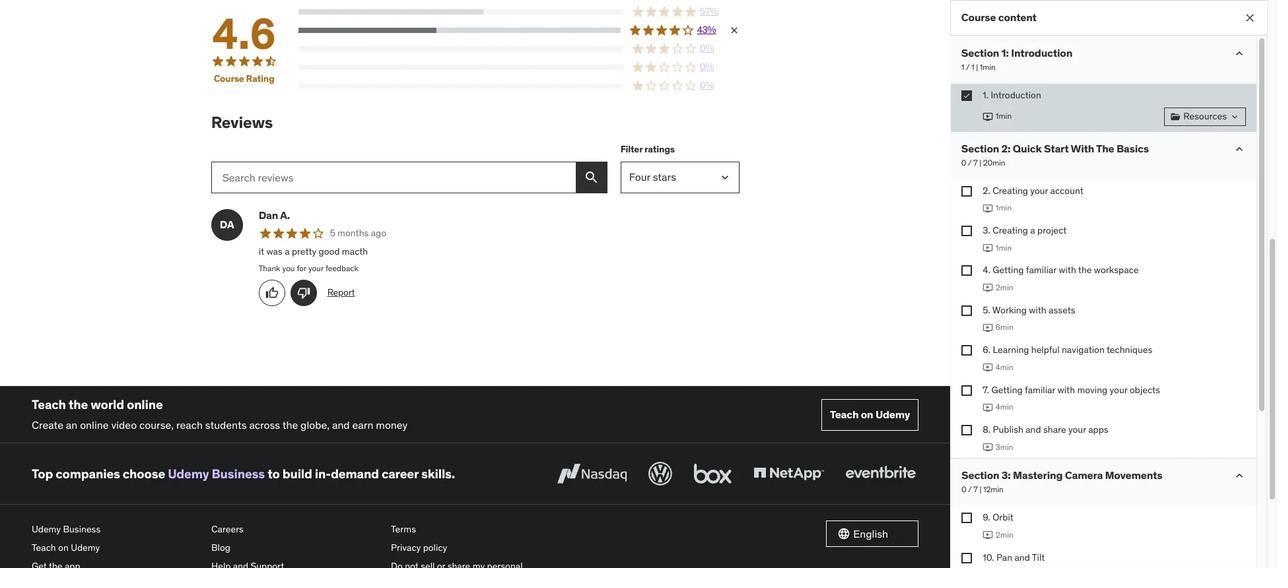 Task type: describe. For each thing, give the bounding box(es) containing it.
it
[[259, 246, 264, 258]]

3.
[[983, 225, 991, 237]]

small image
[[1234, 470, 1247, 483]]

5. working with assets
[[983, 304, 1076, 316]]

policy
[[423, 542, 448, 554]]

57%
[[700, 5, 719, 17]]

volkswagen image
[[646, 460, 675, 489]]

undo mark as unhelpful image
[[297, 287, 310, 300]]

apps
[[1089, 424, 1109, 436]]

top companies choose udemy business to build in-demand career skills.
[[32, 466, 455, 482]]

udemy business teach on udemy
[[32, 524, 101, 554]]

section 3: mastering camera movements button
[[962, 469, 1163, 483]]

3 0% button from the top
[[298, 79, 740, 92]]

8.
[[983, 424, 991, 436]]

43%
[[698, 24, 717, 36]]

workspace
[[1095, 265, 1139, 276]]

xsmall image for 8. publish and share your apps
[[962, 425, 973, 436]]

terms link
[[391, 522, 560, 540]]

a for was
[[285, 246, 290, 258]]

create
[[32, 419, 63, 432]]

resources
[[1184, 110, 1228, 122]]

project
[[1038, 225, 1067, 237]]

students
[[205, 419, 247, 432]]

you
[[282, 264, 295, 274]]

career
[[382, 466, 419, 482]]

careers
[[211, 524, 244, 536]]

section 2: quick start with the basics button
[[962, 142, 1150, 155]]

privacy policy link
[[391, 540, 560, 558]]

9. orbit
[[983, 512, 1014, 524]]

1min for play introduction icon
[[997, 111, 1013, 121]]

3:
[[1002, 469, 1012, 483]]

xsmall image for 3. creating a project
[[962, 226, 973, 237]]

section for section 1: introduction
[[962, 46, 1000, 59]]

blog link
[[211, 540, 381, 558]]

12min
[[984, 485, 1004, 495]]

1 vertical spatial teach on udemy link
[[32, 540, 201, 558]]

57% button
[[298, 5, 740, 18]]

nasdaq image
[[555, 460, 631, 489]]

6min
[[997, 323, 1015, 333]]

1.
[[983, 89, 989, 101]]

4min for getting
[[997, 402, 1014, 412]]

2min for orbit
[[997, 531, 1014, 540]]

section 3: mastering camera movements 0 / 7 | 12min
[[962, 469, 1163, 495]]

your left apps
[[1069, 424, 1087, 436]]

content
[[999, 11, 1038, 24]]

macth
[[342, 246, 368, 258]]

the inside sidebar element
[[1079, 265, 1093, 276]]

4. getting familiar with the workspace
[[983, 265, 1139, 276]]

3min
[[997, 442, 1014, 452]]

7.
[[983, 384, 990, 396]]

20min
[[984, 158, 1006, 168]]

terms
[[391, 524, 416, 536]]

4.
[[983, 265, 991, 276]]

2 0% from the top
[[700, 61, 714, 73]]

1 vertical spatial udemy business link
[[32, 522, 201, 540]]

a.
[[280, 209, 290, 222]]

0 inside section 2: quick start with the basics 0 / 7 | 20min
[[962, 158, 967, 168]]

mastering
[[1014, 469, 1064, 483]]

video
[[111, 419, 137, 432]]

play learning helpful navigation techniques image
[[983, 363, 994, 373]]

getting for 4.
[[993, 265, 1024, 276]]

xsmall image for section 3: mastering camera movements
[[962, 514, 973, 524]]

choose
[[123, 466, 165, 482]]

familiar for the
[[1027, 265, 1057, 276]]

6. learning helpful navigation techniques
[[983, 344, 1153, 356]]

in-
[[315, 466, 331, 482]]

world
[[91, 397, 124, 413]]

xsmall image inside 43% button
[[729, 25, 740, 36]]

to
[[268, 466, 280, 482]]

mark as helpful image
[[265, 287, 279, 300]]

1:
[[1002, 46, 1010, 59]]

xsmall image for section 2: quick start with the basics
[[962, 186, 973, 197]]

sidebar element
[[951, 0, 1268, 569]]

/ inside the section 1: introduction 1 / 1 | 1min
[[967, 62, 971, 72]]

xsmall image for 1. introduction
[[962, 91, 973, 101]]

across
[[249, 419, 280, 432]]

teach on udemy
[[831, 408, 911, 422]]

quick
[[1014, 142, 1043, 155]]

build
[[283, 466, 312, 482]]

small image for section 2: quick start with the basics
[[1234, 142, 1247, 156]]

2:
[[1002, 142, 1012, 155]]

1 vertical spatial introduction
[[991, 89, 1042, 101]]

1min inside the section 1: introduction 1 / 1 | 1min
[[981, 62, 996, 72]]

1 horizontal spatial business
[[212, 466, 265, 482]]

1min for play creating your account 'icon'
[[997, 203, 1013, 213]]

orbit
[[993, 512, 1014, 524]]

globe,
[[301, 419, 330, 432]]

section for section 3: mastering camera movements
[[962, 469, 1000, 483]]

assets
[[1049, 304, 1076, 316]]

camera
[[1066, 469, 1104, 483]]

play getting familiar with the workspace image
[[983, 283, 994, 294]]

0 vertical spatial udemy business link
[[168, 466, 265, 482]]

course,
[[139, 419, 174, 432]]

6.
[[983, 344, 991, 356]]

months
[[338, 227, 369, 239]]

section 2: quick start with the basics 0 / 7 | 20min
[[962, 142, 1150, 168]]

an
[[66, 419, 78, 432]]

rating
[[246, 73, 275, 85]]

introduction inside the section 1: introduction 1 / 1 | 1min
[[1012, 46, 1074, 59]]

section 1: introduction button
[[962, 46, 1074, 60]]

1 0% from the top
[[700, 42, 714, 54]]

money
[[376, 419, 408, 432]]

objects
[[1130, 384, 1161, 396]]

dan
[[259, 209, 278, 222]]

teach inside udemy business teach on udemy
[[32, 542, 56, 554]]

play orbit image
[[983, 531, 994, 541]]

your right moving
[[1110, 384, 1128, 396]]

with
[[1072, 142, 1095, 155]]

filter ratings
[[621, 144, 675, 155]]

section 1: introduction 1 / 1 | 1min
[[962, 46, 1074, 72]]

7. getting familiar with moving your objects
[[983, 384, 1161, 396]]

filter
[[621, 144, 643, 155]]

2 1 from the left
[[972, 62, 975, 72]]

play publish and share your apps image
[[983, 443, 994, 453]]

dan a.
[[259, 209, 290, 222]]

resources button
[[1165, 107, 1247, 126]]

play creating your account image
[[983, 203, 994, 214]]

with for the
[[1059, 265, 1077, 276]]

5 months ago
[[330, 227, 387, 239]]

terms privacy policy
[[391, 524, 448, 554]]

working
[[993, 304, 1027, 316]]



Task type: vqa. For each thing, say whether or not it's contained in the screenshot.
2nd '1' from right
yes



Task type: locate. For each thing, give the bounding box(es) containing it.
1 vertical spatial 2min
[[997, 531, 1014, 540]]

familiar
[[1027, 265, 1057, 276], [1026, 384, 1056, 396]]

blog
[[211, 542, 231, 554]]

share
[[1044, 424, 1067, 436]]

course for course content
[[962, 11, 997, 24]]

0 vertical spatial section
[[962, 46, 1000, 59]]

da
[[220, 218, 234, 231]]

and for 8. publish and share your apps
[[1026, 424, 1042, 436]]

your right for
[[309, 264, 324, 274]]

report button
[[327, 287, 355, 300]]

0 vertical spatial a
[[1031, 225, 1036, 237]]

2 vertical spatial 0%
[[700, 79, 714, 91]]

teach the world online create an online video course, reach students across the globe, and earn money
[[32, 397, 408, 432]]

2. creating your account
[[983, 185, 1084, 197]]

creating for your
[[993, 185, 1029, 197]]

4.6
[[212, 8, 276, 60]]

getting for 7.
[[992, 384, 1023, 396]]

the left globe,
[[283, 419, 298, 432]]

reviews
[[211, 112, 273, 133]]

1 vertical spatial creating
[[993, 225, 1029, 237]]

1 vertical spatial a
[[285, 246, 290, 258]]

and for 10. pan and tilt
[[1015, 552, 1031, 564]]

top
[[32, 466, 53, 482]]

0 vertical spatial xsmall image
[[1230, 111, 1241, 122]]

xsmall image left 3.
[[962, 226, 973, 237]]

|
[[977, 62, 979, 72], [980, 158, 982, 168], [980, 485, 982, 495]]

2 vertical spatial with
[[1058, 384, 1076, 396]]

careers blog
[[211, 524, 244, 554]]

1 vertical spatial small image
[[1234, 142, 1247, 156]]

1 vertical spatial |
[[980, 158, 982, 168]]

course inside sidebar element
[[962, 11, 997, 24]]

10. pan and tilt
[[983, 552, 1046, 564]]

udemy business link
[[168, 466, 265, 482], [32, 522, 201, 540]]

0 vertical spatial /
[[967, 62, 971, 72]]

1min right play creating a project icon
[[997, 243, 1013, 253]]

play getting familiar with moving your objects image
[[983, 403, 994, 413]]

with left moving
[[1058, 384, 1076, 396]]

xsmall image left the 9.
[[962, 514, 973, 524]]

submit search image
[[584, 170, 600, 185]]

1 vertical spatial course
[[214, 73, 244, 85]]

xsmall image left 10.
[[962, 554, 973, 564]]

xsmall image for 10. pan and tilt
[[962, 554, 973, 564]]

eventbrite image
[[843, 460, 919, 489]]

getting right 4.
[[993, 265, 1024, 276]]

0 vertical spatial small image
[[1234, 47, 1247, 60]]

xsmall image left 4.
[[962, 266, 973, 276]]

0 vertical spatial course
[[962, 11, 997, 24]]

teach on udemy link
[[822, 400, 919, 431], [32, 540, 201, 558]]

udemy inside teach on udemy link
[[876, 408, 911, 422]]

start
[[1045, 142, 1070, 155]]

ago
[[371, 227, 387, 239]]

2min right play orbit "image"
[[997, 531, 1014, 540]]

1 horizontal spatial online
[[127, 397, 163, 413]]

| left the 20min
[[980, 158, 982, 168]]

2 vertical spatial small image
[[838, 528, 851, 541]]

7 left 12min
[[974, 485, 979, 495]]

introduction right 1:
[[1012, 46, 1074, 59]]

section inside the section 1: introduction 1 / 1 | 1min
[[962, 46, 1000, 59]]

0 vertical spatial on
[[861, 408, 874, 422]]

1min up 1.
[[981, 62, 996, 72]]

xsmall image for 5. working with assets
[[962, 306, 973, 316]]

1 4min from the top
[[997, 363, 1014, 372]]

with left assets
[[1030, 304, 1047, 316]]

course content
[[962, 11, 1038, 24]]

xsmall image left 5.
[[962, 306, 973, 316]]

demand
[[331, 466, 379, 482]]

7 inside section 3: mastering camera movements 0 / 7 | 12min
[[974, 485, 979, 495]]

creating for a
[[993, 225, 1029, 237]]

1 vertical spatial 0
[[962, 485, 967, 495]]

1 horizontal spatial teach on udemy link
[[822, 400, 919, 431]]

| down section 1: introduction dropdown button
[[977, 62, 979, 72]]

teach for on
[[831, 408, 859, 422]]

creating right 3.
[[993, 225, 1029, 237]]

account
[[1051, 185, 1084, 197]]

small image
[[1234, 47, 1247, 60], [1234, 142, 1247, 156], [838, 528, 851, 541]]

2 vertical spatial /
[[969, 485, 973, 495]]

online
[[127, 397, 163, 413], [80, 419, 109, 432]]

| inside the section 1: introduction 1 / 1 | 1min
[[977, 62, 979, 72]]

1 vertical spatial section
[[962, 142, 1000, 155]]

2.
[[983, 185, 991, 197]]

course left rating
[[214, 73, 244, 85]]

2 4min from the top
[[997, 402, 1014, 412]]

7 left the 20min
[[974, 158, 979, 168]]

careers link
[[211, 522, 381, 540]]

2min right play getting familiar with the workspace image
[[997, 283, 1014, 293]]

xsmall image inside resources dropdown button
[[1230, 111, 1241, 122]]

0 vertical spatial |
[[977, 62, 979, 72]]

1 vertical spatial on
[[58, 542, 69, 554]]

teach inside teach the world online create an online video course, reach students across the globe, and earn money
[[32, 397, 66, 413]]

section for section 2: quick start with the basics
[[962, 142, 1000, 155]]

0 vertical spatial 7
[[974, 158, 979, 168]]

0 vertical spatial creating
[[993, 185, 1029, 197]]

0
[[962, 158, 967, 168], [962, 485, 967, 495]]

udemy
[[876, 408, 911, 422], [168, 466, 209, 482], [32, 524, 61, 536], [71, 542, 100, 554]]

your
[[1031, 185, 1049, 197], [309, 264, 324, 274], [1110, 384, 1128, 396], [1069, 424, 1087, 436]]

1 vertical spatial xsmall image
[[962, 186, 973, 197]]

xsmall image left 2.
[[962, 186, 973, 197]]

0 vertical spatial 0
[[962, 158, 967, 168]]

1 vertical spatial /
[[969, 158, 973, 168]]

small image down 'close course content sidebar' icon
[[1234, 47, 1247, 60]]

small image for section 1: introduction
[[1234, 47, 1247, 60]]

box image
[[691, 460, 736, 489]]

teach for the
[[32, 397, 66, 413]]

a right was
[[285, 246, 290, 258]]

9.
[[983, 512, 991, 524]]

4min for learning
[[997, 363, 1014, 372]]

1 0 from the top
[[962, 158, 967, 168]]

xsmall image right resources
[[1230, 111, 1241, 122]]

2 0% button from the top
[[298, 61, 740, 74]]

section
[[962, 46, 1000, 59], [962, 142, 1000, 155], [962, 469, 1000, 483]]

small image left english
[[838, 528, 851, 541]]

section inside section 2: quick start with the basics 0 / 7 | 20min
[[962, 142, 1000, 155]]

close course content sidebar image
[[1244, 11, 1257, 24]]

7 inside section 2: quick start with the basics 0 / 7 | 20min
[[974, 158, 979, 168]]

the up an
[[69, 397, 88, 413]]

and left the tilt at the right of the page
[[1015, 552, 1031, 564]]

2 vertical spatial |
[[980, 485, 982, 495]]

on
[[861, 408, 874, 422], [58, 542, 69, 554]]

1 horizontal spatial 1
[[972, 62, 975, 72]]

thank
[[259, 264, 281, 274]]

1min for play creating a project icon
[[997, 243, 1013, 253]]

0 horizontal spatial teach on udemy link
[[32, 540, 201, 558]]

1 vertical spatial 4min
[[997, 402, 1014, 412]]

xsmall image
[[729, 25, 740, 36], [962, 91, 973, 101], [1171, 111, 1182, 122], [962, 226, 973, 237], [962, 266, 973, 276], [962, 306, 973, 316], [962, 346, 973, 356], [962, 386, 973, 396], [962, 425, 973, 436], [962, 554, 973, 564]]

the left workspace
[[1079, 265, 1093, 276]]

1 7 from the top
[[974, 158, 979, 168]]

43% button
[[298, 24, 740, 37]]

a for creating
[[1031, 225, 1036, 237]]

report
[[327, 287, 355, 299]]

1 horizontal spatial a
[[1031, 225, 1036, 237]]

xsmall image for 7. getting familiar with moving your objects
[[962, 386, 973, 396]]

2 creating from the top
[[993, 225, 1029, 237]]

0 horizontal spatial the
[[69, 397, 88, 413]]

learning
[[993, 344, 1030, 356]]

with up assets
[[1059, 265, 1077, 276]]

3 section from the top
[[962, 469, 1000, 483]]

section inside section 3: mastering camera movements 0 / 7 | 12min
[[962, 469, 1000, 483]]

small image inside english button
[[838, 528, 851, 541]]

0% button
[[298, 42, 740, 55], [298, 61, 740, 74], [298, 79, 740, 92]]

on inside udemy business teach on udemy
[[58, 542, 69, 554]]

pan
[[997, 552, 1013, 564]]

1 vertical spatial 0% button
[[298, 61, 740, 74]]

4min right the play learning helpful navigation techniques image
[[997, 363, 1014, 372]]

navigation
[[1063, 344, 1105, 356]]

course left content
[[962, 11, 997, 24]]

business inside udemy business teach on udemy
[[63, 524, 101, 536]]

1 1 from the left
[[962, 62, 965, 72]]

was
[[267, 246, 283, 258]]

2min for getting
[[997, 283, 1014, 293]]

xsmall image
[[1230, 111, 1241, 122], [962, 186, 973, 197], [962, 514, 973, 524]]

/
[[967, 62, 971, 72], [969, 158, 973, 168], [969, 485, 973, 495]]

2 vertical spatial the
[[283, 419, 298, 432]]

xsmall image left 7.
[[962, 386, 973, 396]]

/ down section 1: introduction dropdown button
[[967, 62, 971, 72]]

introduction right 1.
[[991, 89, 1042, 101]]

1 horizontal spatial on
[[861, 408, 874, 422]]

xsmall image left 6.
[[962, 346, 973, 356]]

2 vertical spatial xsmall image
[[962, 514, 973, 524]]

1 vertical spatial the
[[69, 397, 88, 413]]

and
[[332, 419, 350, 432], [1026, 424, 1042, 436], [1015, 552, 1031, 564]]

tilt
[[1033, 552, 1046, 564]]

moving
[[1078, 384, 1108, 396]]

| left 12min
[[980, 485, 982, 495]]

2 vertical spatial section
[[962, 469, 1000, 483]]

thank you for your feedback
[[259, 264, 359, 274]]

udemy business link down "students"
[[168, 466, 265, 482]]

0 vertical spatial 2min
[[997, 283, 1014, 293]]

0 left the 20min
[[962, 158, 967, 168]]

1min right play introduction icon
[[997, 111, 1013, 121]]

play working with assets image
[[983, 323, 994, 334]]

it was a pretty good macth
[[259, 246, 368, 258]]

online right an
[[80, 419, 109, 432]]

2 horizontal spatial the
[[1079, 265, 1093, 276]]

1 0% button from the top
[[298, 42, 740, 55]]

Search reviews text field
[[211, 162, 576, 193]]

/ left 12min
[[969, 485, 973, 495]]

1 vertical spatial 0%
[[700, 61, 714, 73]]

play creating a project image
[[983, 243, 994, 254]]

/ inside section 3: mastering camera movements 0 / 7 | 12min
[[969, 485, 973, 495]]

familiar for moving
[[1026, 384, 1056, 396]]

1 2min from the top
[[997, 283, 1014, 293]]

1 vertical spatial getting
[[992, 384, 1023, 396]]

getting right 7.
[[992, 384, 1023, 396]]

your left "account"
[[1031, 185, 1049, 197]]

publish
[[993, 424, 1024, 436]]

introduction
[[1012, 46, 1074, 59], [991, 89, 1042, 101]]

with
[[1059, 265, 1077, 276], [1030, 304, 1047, 316], [1058, 384, 1076, 396]]

0 horizontal spatial on
[[58, 542, 69, 554]]

2 vertical spatial 0% button
[[298, 79, 740, 92]]

1 vertical spatial with
[[1030, 304, 1047, 316]]

creating
[[993, 185, 1029, 197], [993, 225, 1029, 237]]

helpful
[[1032, 344, 1060, 356]]

0 horizontal spatial 1
[[962, 62, 965, 72]]

10.
[[983, 552, 995, 564]]

earn
[[353, 419, 374, 432]]

3 0% from the top
[[700, 79, 714, 91]]

xsmall image left resources
[[1171, 111, 1182, 122]]

1 creating from the top
[[993, 185, 1029, 197]]

course for course rating
[[214, 73, 244, 85]]

0 vertical spatial the
[[1079, 265, 1093, 276]]

online up course,
[[127, 397, 163, 413]]

course rating
[[214, 73, 275, 85]]

play introduction image
[[983, 111, 994, 122]]

netapp image
[[751, 460, 827, 489]]

0 horizontal spatial business
[[63, 524, 101, 536]]

2 2min from the top
[[997, 531, 1014, 540]]

8. publish and share your apps
[[983, 424, 1109, 436]]

section up 12min
[[962, 469, 1000, 483]]

familiar down the project
[[1027, 265, 1057, 276]]

1 vertical spatial familiar
[[1026, 384, 1056, 396]]

/ inside section 2: quick start with the basics 0 / 7 | 20min
[[969, 158, 973, 168]]

for
[[297, 264, 307, 274]]

a left the project
[[1031, 225, 1036, 237]]

1min right play creating your account 'icon'
[[997, 203, 1013, 213]]

0 vertical spatial online
[[127, 397, 163, 413]]

familiar down the helpful
[[1026, 384, 1056, 396]]

basics
[[1118, 142, 1150, 155]]

0 vertical spatial 0% button
[[298, 42, 740, 55]]

movements
[[1106, 469, 1163, 483]]

5.
[[983, 304, 991, 316]]

2 section from the top
[[962, 142, 1000, 155]]

0 vertical spatial with
[[1059, 265, 1077, 276]]

0 vertical spatial business
[[212, 466, 265, 482]]

0 horizontal spatial online
[[80, 419, 109, 432]]

udemy business link down choose
[[32, 522, 201, 540]]

xsmall image for 6. learning helpful navigation techniques
[[962, 346, 973, 356]]

0 vertical spatial introduction
[[1012, 46, 1074, 59]]

section up the 20min
[[962, 142, 1000, 155]]

1 horizontal spatial course
[[962, 11, 997, 24]]

1 section from the top
[[962, 46, 1000, 59]]

| inside section 3: mastering camera movements 0 / 7 | 12min
[[980, 485, 982, 495]]

0 vertical spatial 0%
[[700, 42, 714, 54]]

xsmall image inside resources dropdown button
[[1171, 111, 1182, 122]]

2 7 from the top
[[974, 485, 979, 495]]

| inside section 2: quick start with the basics 0 / 7 | 20min
[[980, 158, 982, 168]]

1 vertical spatial online
[[80, 419, 109, 432]]

ratings
[[645, 144, 675, 155]]

and left share
[[1026, 424, 1042, 436]]

0 left 12min
[[962, 485, 967, 495]]

getting
[[993, 265, 1024, 276], [992, 384, 1023, 396]]

0 vertical spatial teach on udemy link
[[822, 400, 919, 431]]

0 horizontal spatial a
[[285, 246, 290, 258]]

xsmall image left 1.
[[962, 91, 973, 101]]

xsmall image right 43%
[[729, 25, 740, 36]]

techniques
[[1107, 344, 1153, 356]]

business down companies
[[63, 524, 101, 536]]

a
[[1031, 225, 1036, 237], [285, 246, 290, 258]]

1 vertical spatial business
[[63, 524, 101, 536]]

with for moving
[[1058, 384, 1076, 396]]

and inside teach the world online create an online video course, reach students across the globe, and earn money
[[332, 419, 350, 432]]

small image down resources dropdown button
[[1234, 142, 1247, 156]]

0 vertical spatial familiar
[[1027, 265, 1057, 276]]

good
[[319, 246, 340, 258]]

1 vertical spatial 7
[[974, 485, 979, 495]]

5
[[330, 227, 335, 239]]

0 vertical spatial getting
[[993, 265, 1024, 276]]

4min right play getting familiar with moving your objects image
[[997, 402, 1014, 412]]

2 0 from the top
[[962, 485, 967, 495]]

1 horizontal spatial the
[[283, 419, 298, 432]]

0 vertical spatial 4min
[[997, 363, 1014, 372]]

business left to
[[212, 466, 265, 482]]

3. creating a project
[[983, 225, 1067, 237]]

xsmall image for 4. getting familiar with the workspace
[[962, 266, 973, 276]]

0 horizontal spatial course
[[214, 73, 244, 85]]

xsmall image left 8. at bottom right
[[962, 425, 973, 436]]

0 inside section 3: mastering camera movements 0 / 7 | 12min
[[962, 485, 967, 495]]

creating right 2.
[[993, 185, 1029, 197]]

section left 1:
[[962, 46, 1000, 59]]

and left earn
[[332, 419, 350, 432]]

/ left the 20min
[[969, 158, 973, 168]]



